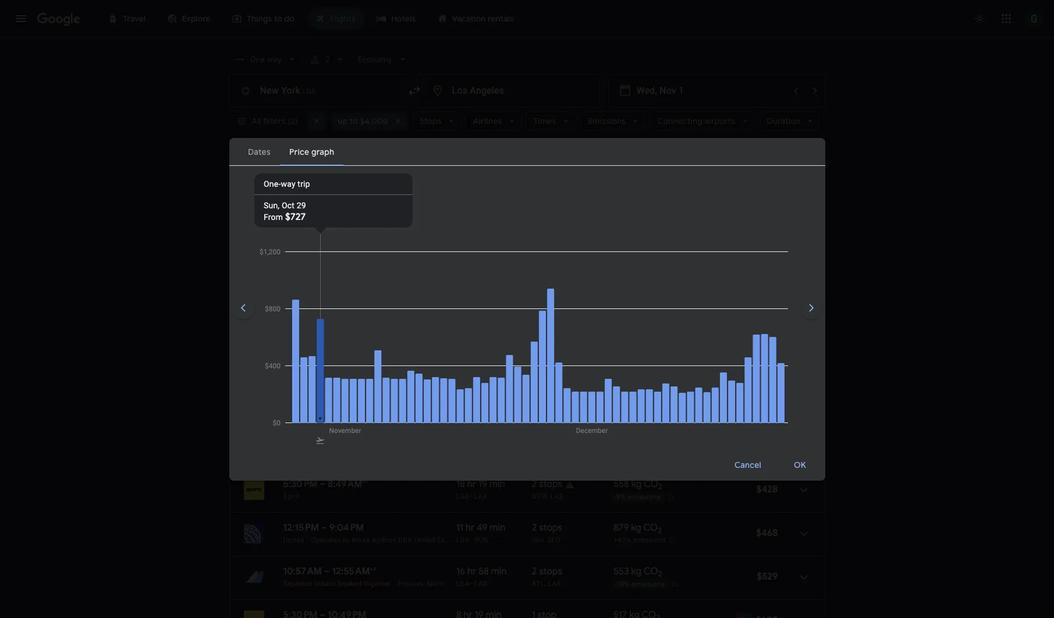 Task type: locate. For each thing, give the bounding box(es) containing it.
, inside 2 stops dfw , phx
[[547, 362, 549, 370]]

11 up express,
[[456, 522, 464, 534]]

kg inside 558 kg co 2
[[632, 479, 642, 490]]

1 stop flight. element down 'atl'
[[532, 610, 557, 619]]

, for 11 hr 10 min
[[547, 362, 549, 370]]

50
[[475, 391, 486, 403]]

you right after
[[538, 221, 551, 231]]

4 stops from the top
[[539, 566, 563, 578]]

– inside 11:00 am – american
[[324, 348, 330, 359]]

bur down 10
[[475, 362, 488, 370]]

american inside 11:00 am – american
[[283, 362, 315, 370]]

1 horizontal spatial airlines
[[473, 116, 502, 126]]

0 horizontal spatial all
[[229, 257, 243, 272]]

369 US dollars text field
[[757, 397, 778, 408]]

swap origin and destination. image
[[407, 84, 421, 98]]

hr left 10
[[466, 348, 475, 359]]

stops inside 2 stops dfw , phx
[[539, 348, 563, 359]]

leaves laguardia airport at 5:30 pm on wednesday, november 1 and arrives at los angeles international airport at 10:49 pm on wednesday, november 1. element
[[283, 610, 367, 619]]

min for 18 hr 19 min lga – lax
[[490, 479, 505, 490]]

together
[[364, 580, 391, 588]]

none search field containing all filters (2)
[[229, 49, 826, 150]]

Departure time: 5:30 PM. text field
[[283, 610, 318, 619]]

Departure time: 10:09 AM. text field
[[283, 435, 323, 447]]

2 stop from the top
[[538, 391, 557, 403]]

lax inside '18 hr 19 min lga – lax'
[[475, 493, 488, 501]]

stops up sfo
[[539, 522, 563, 534]]

kg up +43% emissions
[[631, 522, 642, 534]]

bur inside 11 hr 10 min lga – bur
[[475, 362, 488, 370]]

0 vertical spatial -
[[614, 493, 616, 502]]

leaves laguardia airport at 10:57 am on wednesday, november 1 and arrives at los angeles international airport at 12:55 am on thursday, november 2. element
[[283, 566, 376, 578]]

553
[[614, 566, 629, 578]]

lax inside 16 hr 58 min lga – lax
[[475, 580, 488, 588]]

Departure time: 1:52 PM. text field
[[283, 304, 315, 316]]

airlines inside all flights main content
[[372, 536, 397, 545]]

hr right 18
[[467, 479, 476, 490]]

duration button
[[760, 112, 821, 130]]

frontier, spirit
[[398, 580, 444, 588]]

hr for 16 hr 58 min lga – lax
[[468, 566, 476, 578]]

Arrival time: 10:49 PM. text field
[[328, 610, 367, 619]]

booked
[[338, 580, 362, 588]]

min right 10
[[489, 348, 505, 359]]

emissions inside popup button
[[633, 362, 667, 370]]

stops up phx
[[539, 348, 563, 359]]

0 vertical spatial +
[[325, 275, 330, 284]]

all
[[251, 116, 261, 126], [229, 257, 243, 272]]

emissions for +13%
[[633, 362, 667, 370]]

hr inside 8 hr 50 min lga – bur
[[464, 391, 473, 403]]

1 horizontal spatial the
[[460, 221, 472, 231]]

all left filters
[[251, 116, 261, 126]]

co inside 553 kg co 2
[[644, 566, 659, 578]]

3 bur from the top
[[475, 536, 488, 545]]

2 dba from the left
[[496, 536, 510, 545]]

times
[[534, 116, 557, 126]]

leaves laguardia airport at 11:00 am on wednesday, november 1 and arrives at hollywood burbank airport at 7:10 pm on wednesday, november 1. element
[[283, 348, 365, 359]]

$529
[[757, 571, 778, 583]]

Departure time: 11:00 AM. text field
[[283, 348, 322, 359]]

dba
[[398, 536, 413, 545], [496, 536, 510, 545]]

min inside 11 hr 10 min lga – bur
[[489, 348, 505, 359]]

585 up +13% emissions popup button
[[614, 304, 630, 316]]

4 lga from the top
[[456, 536, 470, 545]]

2 lax from the top
[[475, 580, 488, 588]]

co inside 558 kg co 2
[[644, 479, 659, 490]]

– inside 8 hr 50 min lga – bur
[[470, 405, 475, 414]]

stop up the 4
[[538, 391, 557, 403]]

3 united from the left
[[511, 536, 533, 545]]

3 1 stop flight. element from the top
[[532, 610, 557, 619]]

2 vertical spatial +
[[370, 566, 374, 573]]

+ for 12:55 am
[[370, 566, 374, 573]]

lga inside 11 hr 49 min lga – bur
[[456, 536, 470, 545]]

2 stops from the top
[[539, 479, 563, 490]]

+43%
[[614, 536, 631, 545]]

1 11 from the top
[[456, 348, 464, 359]]

1 horizontal spatial +
[[363, 478, 366, 486]]

5 kg from the top
[[632, 566, 642, 578]]

+ left fees
[[325, 275, 330, 284]]

0 vertical spatial lax
[[475, 493, 488, 501]]

1 vertical spatial american
[[283, 362, 315, 370]]

bur inside 8 hr 50 min lga – bur
[[475, 405, 488, 414]]

0 horizontal spatial +
[[325, 275, 330, 284]]

- down 553
[[614, 581, 616, 589]]

0 horizontal spatial airlines
[[372, 536, 397, 545]]

1 vertical spatial 11
[[456, 522, 464, 534]]

3 2 stops flight. element from the top
[[532, 522, 563, 536]]

trip
[[298, 179, 310, 188]]

you
[[384, 221, 397, 231], [538, 221, 551, 231]]

lga for 11 hr 10 min
[[456, 362, 470, 370]]

stop for 1 stop 1 hr 4 min dfw
[[538, 391, 557, 403]]

1 vertical spatial 1 stop flight. element
[[532, 391, 557, 405]]

stops up 'atl'
[[539, 566, 563, 578]]

5 lga from the top
[[456, 580, 470, 588]]

hr left the 4
[[538, 405, 545, 414]]

1 stop flight. element
[[532, 304, 557, 317], [532, 391, 557, 405], [532, 610, 557, 619]]

0 horizontal spatial dfw
[[532, 362, 547, 370]]

1 vertical spatial airlines
[[372, 536, 397, 545]]

Arrival time: 12:55 AM on  Thursday, November 2. text field
[[332, 566, 376, 578]]

4
[[547, 405, 551, 414]]

19
[[479, 479, 487, 490]]

– down total duration 16 hr 58 min. element
[[470, 580, 475, 588]]

layover (1 of 1) is a 1 hr 4 min layover at dallas/fort worth international airport in dallas. element
[[532, 405, 608, 414]]

kg inside 879 kg co 2
[[631, 522, 642, 534]]

emissions down 558 kg co 2
[[628, 493, 661, 502]]

the
[[399, 221, 411, 231], [460, 221, 472, 231]]

stops for 2 stops iah , sfo
[[539, 522, 563, 534]]

total duration 11 hr 49 min. element
[[456, 522, 532, 536]]

Departure time: 12:15 PM. text field
[[283, 522, 319, 534]]

dfw left phx
[[532, 362, 547, 370]]

american
[[283, 318, 315, 326], [283, 362, 315, 370], [283, 405, 315, 414]]

sfo
[[548, 536, 561, 545]]

min inside '18 hr 19 min lga – lax'
[[490, 479, 505, 490]]

hr right 9
[[464, 304, 473, 316]]

585 up avg
[[614, 391, 630, 403]]

american down departure time: 11:00 am. 'text box'
[[283, 362, 315, 370]]

total duration 11 hr 10 min. element
[[456, 348, 532, 361]]

airlines button
[[466, 112, 522, 130]]

1 horizontal spatial united
[[414, 536, 435, 545]]

0 vertical spatial spirit
[[283, 493, 300, 501]]

1 1 stop flight. element from the top
[[532, 304, 557, 317]]

– up the tickets
[[324, 566, 330, 578]]

, left phx
[[547, 362, 549, 370]]

11 left 10
[[456, 348, 464, 359]]

bur down 50
[[475, 405, 488, 414]]

1 stop flight. element up the 4
[[532, 391, 557, 405]]

,
[[547, 362, 549, 370], [547, 493, 549, 501], [544, 536, 546, 545], [545, 580, 546, 588]]

1 lax from the top
[[475, 493, 488, 501]]

track
[[249, 161, 270, 171]]

connecting
[[658, 116, 703, 126]]

hr right the 16
[[468, 566, 476, 578]]

0 vertical spatial stop
[[538, 304, 557, 316]]

– right 1:52 pm
[[317, 304, 323, 316]]

one-
[[264, 179, 281, 188]]

lga inside '18 hr 19 min lga – lax'
[[456, 493, 470, 501]]

1 vertical spatial las
[[548, 580, 561, 588]]

558 kg co 2
[[614, 479, 663, 492]]

+ up together
[[370, 566, 374, 573]]

united left express,
[[414, 536, 435, 545]]

0 vertical spatial bur
[[475, 362, 488, 370]]

spirit right frontier,
[[426, 580, 444, 588]]

2 bur from the top
[[475, 405, 488, 414]]

+43% emissions
[[614, 536, 667, 545]]

emissions down 879 kg co 2
[[633, 536, 667, 545]]

0 vertical spatial 585 kg co 2
[[614, 304, 663, 318]]

0 vertical spatial 1 stop flight. element
[[532, 304, 557, 317]]

hr inside '18 hr 19 min lga – lax'
[[467, 479, 476, 490]]

1 horizontal spatial spirit
[[426, 580, 444, 588]]

price inside button
[[770, 164, 789, 175]]

1 horizontal spatial you
[[538, 221, 551, 231]]

1 stop from the top
[[538, 304, 557, 316]]

hr inside 11 hr 49 min lga – bur
[[466, 522, 475, 534]]

layover (1 of 2) is a 1 hr 22 min layover at dallas/fort worth international airport in dallas. layover (2 of 2) is a 1 hr 38 min layover at phoenix sky harbor international airport in phoenix. element
[[532, 361, 608, 370]]

hr inside 16 hr 58 min lga – lax
[[468, 566, 476, 578]]

Arrival time: 8:51 PM. text field
[[325, 304, 357, 316]]

date grid
[[689, 164, 725, 175]]

kg for $468
[[631, 522, 642, 534]]

- for 553
[[614, 581, 616, 589]]

– right 5:30 pm text field at the left bottom of the page
[[320, 479, 326, 490]]

way
[[281, 179, 296, 188]]

3 american from the top
[[283, 405, 315, 414]]

1 - from the top
[[614, 493, 616, 502]]

bur
[[475, 362, 488, 370], [475, 405, 488, 414], [475, 536, 488, 545]]

taxes
[[306, 275, 324, 284]]

min right 59
[[488, 304, 503, 316]]

1 left the 4
[[532, 405, 536, 414]]

las inside 2 stops atl , las
[[548, 580, 561, 588]]

0 vertical spatial 11
[[456, 348, 464, 359]]

1 vertical spatial lax
[[475, 580, 488, 588]]

1 vertical spatial all
[[229, 257, 243, 272]]

airlines right mesa
[[372, 536, 397, 545]]

leaves laguardia airport at 1:52 pm on wednesday, november 1 and arrives at hollywood burbank airport at 8:51 pm on wednesday, november 1. element
[[283, 304, 357, 316]]

lga inside 11 hr 10 min lga – bur
[[456, 362, 470, 370]]

stops for 2 stops
[[539, 479, 563, 490]]

cancel
[[735, 460, 762, 471]]

date grid button
[[658, 159, 734, 180]]

min for 11 hr 10 min lga – bur
[[489, 348, 505, 359]]

3 kg from the top
[[632, 479, 642, 490]]

2 united from the left
[[414, 536, 435, 545]]

1 vertical spatial bur
[[475, 405, 488, 414]]

the left difference
[[399, 221, 411, 231]]

- down 558
[[614, 493, 616, 502]]

2 horizontal spatial united
[[511, 536, 533, 545]]

0 horizontal spatial price
[[271, 206, 293, 218]]

2 stops flight. element up express
[[532, 522, 563, 536]]

3 stops from the top
[[539, 522, 563, 534]]

11:00 am – american
[[283, 348, 332, 370]]

585 kg co 2 up avg emissions
[[614, 391, 663, 405]]

hr right 8
[[464, 391, 473, 403]]

total duration 16 hr 58 min. element
[[456, 566, 532, 579]]

united left express
[[511, 536, 533, 545]]

hr inside 11 hr 10 min lga – bur
[[466, 348, 475, 359]]

min for 11 hr 49 min lga – bur
[[490, 522, 506, 534]]

2 stops flight. element up 'atl'
[[532, 566, 563, 579]]

0 vertical spatial american
[[283, 318, 315, 326]]

2 stops flight. element up phx
[[532, 348, 563, 361]]

hr left '28'
[[538, 318, 545, 326]]

co up +13% emissions popup button
[[644, 304, 659, 316]]

lax
[[475, 493, 488, 501], [475, 580, 488, 588]]

united down 12:15 pm on the left of the page
[[283, 536, 304, 545]]

+ inside 10:57 am – 12:55 am + 1
[[370, 566, 374, 573]]

– down total duration 8 hr 50 min. element on the bottom
[[470, 405, 475, 414]]

price inside price guarantee for some flights, google pays you the difference if the price drops after you book.
[[271, 206, 293, 218]]

4 2 stops flight. element from the top
[[532, 566, 563, 579]]

hr left 49
[[466, 522, 475, 534]]

1 vertical spatial 585
[[614, 391, 630, 403]]

18
[[456, 479, 465, 490]]

2 vertical spatial american
[[283, 405, 315, 414]]

las right 'atl'
[[548, 580, 561, 588]]

1 horizontal spatial price
[[770, 164, 789, 175]]

2 horizontal spatial +
[[370, 566, 374, 573]]

stop for 1 stop 2 hr 28 min
[[538, 304, 557, 316]]

all filters (2) button
[[229, 112, 307, 130]]

min right '28'
[[557, 318, 569, 326]]

0 vertical spatial all
[[251, 116, 261, 126]]

428 US dollars text field
[[757, 484, 778, 496]]

stops up dtw , las
[[539, 479, 563, 490]]

kg up avg emissions
[[632, 391, 642, 403]]

you right the pays
[[384, 221, 397, 231]]

0 vertical spatial airlines
[[473, 116, 502, 126]]

1 kg from the top
[[632, 304, 642, 316]]

2 vertical spatial bur
[[475, 536, 488, 545]]

all for all flights
[[229, 257, 243, 272]]

american inside 6:35 am – 12:25 pm american
[[283, 405, 315, 414]]

leaves laguardia airport at 12:15 pm on wednesday, november 1 and arrives at hollywood burbank airport at 9:04 pm on wednesday, november 1. element
[[283, 522, 364, 534]]

airlines right stops popup button
[[473, 116, 502, 126]]

frontier,
[[398, 580, 425, 588]]

min right 19 on the left of the page
[[490, 479, 505, 490]]

2 1 stop flight. element from the top
[[532, 391, 557, 405]]

bur down 49
[[475, 536, 488, 545]]

kg up -9% emissions
[[632, 479, 642, 490]]

1 united from the left
[[283, 536, 304, 545]]

stops inside 2 stops iah , sfo
[[539, 522, 563, 534]]

pays
[[364, 221, 382, 231]]

2 - from the top
[[614, 581, 616, 589]]

adults.
[[365, 275, 387, 284]]

stops
[[539, 348, 563, 359], [539, 479, 563, 490], [539, 522, 563, 534], [539, 566, 563, 578]]

total duration 8 hr 19 min. element
[[456, 610, 532, 619]]

4 kg from the top
[[631, 522, 642, 534]]

Arrival time: 9:04 PM. text field
[[329, 522, 364, 534]]

connecting airports
[[658, 116, 736, 126]]

2 2 stops flight. element from the top
[[532, 479, 563, 492]]

2 stops flight. element
[[532, 348, 563, 361], [532, 479, 563, 492], [532, 522, 563, 536], [532, 566, 563, 579]]

iah
[[532, 536, 544, 545]]

1 stop flight. element for 1 stop 2 hr 28 min
[[532, 304, 557, 317]]

filters
[[263, 116, 285, 126]]

18 hr 19 min lga – lax
[[456, 479, 505, 501]]

cancel button
[[721, 451, 776, 479]]

1 bur from the top
[[475, 362, 488, 370]]

american down 1:52 pm
[[283, 318, 315, 326]]

1 585 from the top
[[614, 304, 630, 316]]

1 stops from the top
[[539, 348, 563, 359]]

all inside button
[[251, 116, 261, 126]]

sun, oct 29 from $727
[[264, 201, 306, 223]]

468 US dollars text field
[[757, 528, 778, 539]]

1 vertical spatial stop
[[538, 391, 557, 403]]

airports
[[705, 116, 736, 126]]

airlines
[[473, 116, 502, 126], [372, 536, 397, 545]]

1 vertical spatial +
[[363, 478, 366, 486]]

hr inside 1 stop 2 hr 28 min
[[538, 318, 545, 326]]

all inside main content
[[229, 257, 243, 272]]

lax down 19 on the left of the page
[[475, 493, 488, 501]]

kg inside 553 kg co 2
[[632, 566, 642, 578]]

316 US dollars text field
[[759, 353, 778, 365]]

min right 50
[[489, 391, 504, 403]]

1 vertical spatial -
[[614, 581, 616, 589]]

2 inside 558 kg co 2
[[659, 482, 663, 492]]

lga inside 16 hr 58 min lga – lax
[[456, 580, 470, 588]]

total duration 18 hr 19 min. element
[[456, 479, 532, 492]]

1 stop flight. element up '28'
[[532, 304, 557, 317]]

nov 1
[[316, 161, 337, 171]]

emissions right +13%
[[633, 362, 667, 370]]

– inside 6:35 am – 12:25 pm american
[[320, 391, 325, 403]]

all for all filters (2)
[[251, 116, 261, 126]]

– down total duration 11 hr 10 min. element
[[470, 362, 475, 370]]

min inside 16 hr 58 min lga – lax
[[491, 566, 507, 578]]

0 horizontal spatial dba
[[398, 536, 413, 545]]

10%
[[616, 581, 630, 589]]

co inside 879 kg co 2
[[644, 522, 658, 534]]

min right 49
[[490, 522, 506, 534]]

+ down 9:59 pm
[[363, 478, 366, 486]]

, inside 2 stops atl , las
[[545, 580, 546, 588]]

9:04 pm
[[329, 522, 364, 534]]

dba up frontier,
[[398, 536, 413, 545]]

1 vertical spatial dfw
[[567, 405, 582, 414]]

min right '58'
[[491, 566, 507, 578]]

total duration 9 hr 59 min. element
[[456, 304, 532, 317]]

- for 558
[[614, 493, 616, 502]]

1:52 pm
[[283, 304, 315, 316]]

2 lga from the top
[[456, 405, 470, 414]]

– inside 1:52 pm – 8:51 pm american
[[317, 304, 323, 316]]

dfw right the 4
[[567, 405, 582, 414]]

+ inside 5:30 pm – 8:49 am + 1
[[363, 478, 366, 486]]

1 vertical spatial price
[[271, 206, 293, 218]]

1 lga from the top
[[456, 362, 470, 370]]

11 inside 11 hr 49 min lga – bur
[[456, 522, 464, 534]]

1 horizontal spatial dba
[[496, 536, 510, 545]]

2 stops dfw , phx
[[532, 348, 565, 370]]

12:55 am
[[332, 566, 370, 578]]

2 stops flight. element up dtw , las
[[532, 479, 563, 492]]

– up "operated"
[[321, 522, 327, 534]]

Arrival time: 9:59 PM. text field
[[333, 435, 367, 447]]

10:09 am
[[283, 435, 323, 447]]

min right the 4
[[553, 405, 565, 414]]

1 horizontal spatial dfw
[[567, 405, 582, 414]]

skywest
[[467, 536, 494, 545]]

lax down '58'
[[475, 580, 488, 588]]

emissions right avg
[[628, 405, 661, 414]]

0 vertical spatial dfw
[[532, 362, 547, 370]]

one-way trip
[[264, 179, 310, 188]]

2 inside 2 stops atl , las
[[532, 566, 537, 578]]

dfw
[[532, 362, 547, 370], [567, 405, 582, 414]]

duration
[[767, 116, 801, 126]]

stop inside 1 stop 2 hr 28 min
[[538, 304, 557, 316]]

the right if
[[460, 221, 472, 231]]

585 kg co 2 up +13% emissions popup button
[[614, 304, 663, 318]]

kg up +13% emissions popup button
[[632, 304, 642, 316]]

lga
[[456, 362, 470, 370], [456, 405, 470, 414], [456, 493, 470, 501], [456, 536, 470, 545], [456, 580, 470, 588]]

learn more about tracked prices image
[[299, 161, 309, 171]]

2 kg from the top
[[632, 391, 642, 403]]

, down 2 stops
[[547, 493, 549, 501]]

0 horizontal spatial united
[[283, 536, 304, 545]]

9%
[[616, 493, 626, 502]]

1 stop 2 hr 28 min
[[532, 304, 569, 326]]

10:57 am
[[283, 566, 322, 578]]

co up +43% emissions
[[644, 522, 658, 534]]

3 lga from the top
[[456, 493, 470, 501]]

min inside 8 hr 50 min lga – bur
[[489, 391, 504, 403]]

1 american from the top
[[283, 318, 315, 326]]

(2)
[[287, 116, 298, 126]]

2 stops flight. element for 16 hr 58 min
[[532, 566, 563, 579]]

-9% emissions
[[614, 493, 661, 502]]

spirit down "5:30 pm"
[[283, 493, 300, 501]]

bur inside 11 hr 49 min lga – bur
[[475, 536, 488, 545]]

2 vertical spatial 1 stop flight. element
[[532, 610, 557, 619]]

track prices
[[249, 161, 297, 171]]

kg for $428
[[632, 479, 642, 490]]

2 11 from the top
[[456, 522, 464, 534]]

co up -9% emissions
[[644, 479, 659, 490]]

1 vertical spatial 585 kg co 2
[[614, 391, 663, 405]]

flights
[[245, 257, 279, 272]]

, inside 2 stops iah , sfo
[[544, 536, 546, 545]]

1 up layover (1 of 1) is a 1 hr 4 min layover at dallas/fort worth international airport in dallas. element
[[532, 391, 536, 403]]

stop inside 1 stop 1 hr 4 min dfw
[[538, 391, 557, 403]]

, down express
[[545, 580, 546, 588]]

, for 11 hr 49 min
[[544, 536, 546, 545]]

guarantee
[[296, 206, 340, 218]]

, left sfo
[[544, 536, 546, 545]]

separate tickets booked together. this trip includes tickets from multiple airlines. missed connections may be protected by kiwi.com.. element
[[283, 580, 391, 588]]

co up '-10% emissions'
[[644, 566, 659, 578]]

$727
[[285, 211, 306, 223]]

2 inside 2 stops dfw , phx
[[532, 348, 537, 359]]

0 vertical spatial 585
[[614, 304, 630, 316]]

lga inside 8 hr 50 min lga – bur
[[456, 405, 470, 414]]

+
[[325, 275, 330, 284], [363, 478, 366, 486], [370, 566, 374, 573]]

lga for 16 hr 58 min
[[456, 580, 470, 588]]

11 inside 11 hr 10 min lga – bur
[[456, 348, 464, 359]]

Departure time: 10:57 AM. text field
[[283, 566, 322, 578]]

1 up layover (1 of 1) is a 2 hr 28 min layover at dallas/fort worth international airport in dallas. element
[[532, 304, 536, 316]]

hr for 18 hr 19 min lga – lax
[[467, 479, 476, 490]]

, for 16 hr 58 min
[[545, 580, 546, 588]]

1 up together
[[374, 566, 376, 573]]

emissions down 553 kg co 2
[[632, 581, 665, 589]]

1 right '8:49 am'
[[366, 478, 368, 486]]

2 american from the top
[[283, 362, 315, 370]]

las down 2 stops
[[551, 493, 564, 501]]

stops inside 2 stops atl , las
[[539, 566, 563, 578]]

9 hr 59 min
[[456, 304, 503, 316]]

12:25 pm
[[328, 391, 365, 403]]

spirit
[[283, 493, 300, 501], [426, 580, 444, 588]]

0 horizontal spatial you
[[384, 221, 397, 231]]

kg up '-10% emissions'
[[632, 566, 642, 578]]

all up "prices"
[[229, 257, 243, 272]]

Arrival time: 8:49 AM on  Thursday, November 2. text field
[[328, 478, 368, 490]]

kg for $529
[[632, 566, 642, 578]]

leaves laguardia airport at 6:35 am on wednesday, november 1 and arrives at hollywood burbank airport at 12:25 pm on wednesday, november 1. element
[[283, 391, 365, 403]]

0 horizontal spatial the
[[399, 221, 411, 231]]

dba down total duration 11 hr 49 min. element
[[496, 536, 510, 545]]

dfw inside 2 stops dfw , phx
[[532, 362, 547, 370]]

1 horizontal spatial all
[[251, 116, 261, 126]]

– right express,
[[470, 536, 475, 545]]

stop up '28'
[[538, 304, 557, 316]]

min inside 11 hr 49 min lga – bur
[[490, 522, 506, 534]]

1 2 stops flight. element from the top
[[532, 348, 563, 361]]

american down 6:35 am
[[283, 405, 315, 414]]

american inside 1:52 pm – 8:51 pm american
[[283, 318, 315, 326]]

0 vertical spatial price
[[770, 164, 789, 175]]

prices
[[229, 275, 250, 284]]

8 hr 50 min lga – bur
[[456, 391, 504, 414]]

None search field
[[229, 49, 826, 150]]

for
[[271, 221, 283, 231]]



Task type: vqa. For each thing, say whether or not it's contained in the screenshot.
difference
yes



Task type: describe. For each thing, give the bounding box(es) containing it.
– inside 10:57 am – 12:55 am + 1
[[324, 566, 330, 578]]

layover (1 of 1) is a 2 hr 28 min layover at dallas/fort worth international airport in dallas. element
[[532, 317, 608, 327]]

from
[[264, 212, 283, 222]]

6:35 am – 12:25 pm american
[[283, 391, 365, 414]]

10:09 am – 9:59 pm
[[283, 435, 367, 447]]

include
[[252, 275, 275, 284]]

2 inside 879 kg co 2
[[658, 526, 662, 536]]

all flights
[[229, 257, 279, 272]]

1 inside find the best price region
[[334, 161, 337, 171]]

airlines inside popup button
[[473, 116, 502, 126]]

nov
[[316, 161, 332, 171]]

stops for 2 stops atl , las
[[539, 566, 563, 578]]

10
[[477, 348, 487, 359]]

Departure text field
[[637, 75, 786, 107]]

emissions for +43%
[[633, 536, 667, 545]]

if
[[453, 221, 458, 231]]

12:15 pm
[[283, 522, 319, 534]]

fees
[[331, 275, 346, 284]]

difference
[[413, 221, 451, 231]]

oct
[[282, 201, 295, 210]]

date
[[689, 164, 707, 175]]

emissions for avg
[[628, 405, 661, 414]]

1 you from the left
[[384, 221, 397, 231]]

price for guarantee
[[271, 206, 293, 218]]

phx
[[550, 362, 565, 370]]

2 inside 553 kg co 2
[[659, 570, 663, 580]]

2 inside popup button
[[326, 55, 330, 64]]

mesa
[[352, 536, 370, 545]]

$316
[[759, 353, 778, 365]]

find the best price region
[[229, 159, 826, 189]]

+13%
[[614, 362, 631, 370]]

layover (1 of 2) is a 2 hr layover at detroit metropolitan wayne county airport in detroit. layover (2 of 2) is a 8 hr 25 min overnight layover at harry reid international airport in las vegas. element
[[532, 492, 608, 501]]

– inside 5:30 pm – 8:49 am + 1
[[320, 479, 326, 490]]

all flights main content
[[229, 159, 826, 619]]

1 the from the left
[[399, 221, 411, 231]]

5:30 pm
[[283, 479, 318, 490]]

layover (1 of 2) is a 55 min layover at george bush intercontinental airport in houston. layover (2 of 2) is a 46 min layover at san francisco international airport in san francisco. element
[[532, 536, 608, 545]]

16 hr 58 min lga – lax
[[456, 566, 507, 588]]

529 US dollars text field
[[757, 571, 778, 583]]

1 inside 5:30 pm – 8:49 am + 1
[[366, 478, 368, 486]]

– inside 16 hr 58 min lga – lax
[[470, 580, 475, 588]]

co for $529
[[644, 566, 659, 578]]

lga for 18 hr 19 min
[[456, 493, 470, 501]]

9:59 pm
[[333, 435, 367, 447]]

leaves laguardia airport at 5:30 pm on wednesday, november 1 and arrives at los angeles international airport at 8:49 am on thursday, november 2. element
[[283, 478, 368, 490]]

558
[[614, 479, 630, 490]]

after
[[518, 221, 536, 231]]

hr inside 1 stop 1 hr 4 min dfw
[[538, 405, 545, 414]]

2 stops atl , las
[[532, 566, 563, 588]]

total duration 8 hr 50 min. element
[[456, 391, 532, 405]]

graph
[[791, 164, 814, 175]]

2 stops iah , sfo
[[532, 522, 563, 545]]

bur for 10
[[475, 362, 488, 370]]

1 vertical spatial spirit
[[426, 580, 444, 588]]

0 horizontal spatial spirit
[[283, 493, 300, 501]]

bur for 50
[[475, 405, 488, 414]]

1 inside 1 stop 2 hr 28 min
[[532, 304, 536, 316]]

american for 6:35 am
[[283, 405, 315, 414]]

1 dba from the left
[[398, 536, 413, 545]]

up to $4,000
[[338, 116, 388, 126]]

hr for 9 hr 59 min
[[464, 304, 473, 316]]

8:49 am
[[328, 479, 363, 490]]

stops for 2 stops dfw , phx
[[539, 348, 563, 359]]

co for $468
[[644, 522, 658, 534]]

$428
[[757, 484, 778, 496]]

2 inside 2 stops iah , sfo
[[532, 522, 537, 534]]

-10% emissions
[[614, 581, 665, 589]]

+ for 8:49 am
[[363, 478, 366, 486]]

2 inside 1 stop 2 hr 28 min
[[532, 318, 536, 326]]

809 button
[[610, 435, 676, 460]]

, inside the layover (1 of 2) is a 2 hr layover at detroit metropolitan wayne county airport in detroit. layover (2 of 2) is a 8 hr 25 min overnight layover at harry reid international airport in las vegas. element
[[547, 493, 549, 501]]

leaves laguardia airport at 10:09 am on wednesday, november 1 and arrives at hollywood burbank airport at 9:59 pm on wednesday, november 1. element
[[283, 435, 367, 447]]

+13% emissions
[[614, 362, 667, 370]]

2 stops flight. element for 11 hr 10 min
[[532, 348, 563, 361]]

Arrival time: 12:25 PM. text field
[[328, 391, 365, 403]]

809
[[614, 435, 630, 447]]

2 you from the left
[[538, 221, 551, 231]]

to
[[350, 116, 358, 126]]

co for $428
[[644, 479, 659, 490]]

lga for 8 hr 50 min
[[456, 405, 470, 414]]

bur for 49
[[475, 536, 488, 545]]

Departure time: 5:30 PM. text field
[[283, 479, 318, 490]]

co up avg emissions
[[644, 391, 659, 403]]

2 button
[[305, 49, 351, 70]]

required
[[277, 275, 304, 284]]

1 inside 10:57 am – 12:55 am + 1
[[374, 566, 376, 573]]

Departure time: 6:35 AM. text field
[[283, 391, 317, 403]]

price graph button
[[739, 159, 823, 180]]

hr for 11 hr 10 min lga – bur
[[466, 348, 475, 359]]

dfw inside 1 stop 1 hr 4 min dfw
[[567, 405, 582, 414]]

1:52 pm – 8:51 pm american
[[283, 304, 357, 326]]

28
[[547, 318, 555, 326]]

scroll backward image
[[229, 294, 257, 322]]

1 stop flight. element for 1 stop 1 hr 4 min dfw
[[532, 391, 557, 405]]

49
[[477, 522, 488, 534]]

lax for 19
[[475, 493, 488, 501]]

8:51 pm
[[325, 304, 357, 316]]

lga for 11 hr 49 min
[[456, 536, 470, 545]]

hr for 8 hr 50 min lga – bur
[[464, 391, 473, 403]]

min for 16 hr 58 min lga – lax
[[491, 566, 507, 578]]

11 for 11 hr 49 min
[[456, 522, 464, 534]]

– left arrival time: 9:59 pm. text field
[[325, 435, 331, 447]]

2 stops flight. element for 11 hr 49 min
[[532, 522, 563, 536]]

emissions button
[[581, 112, 646, 130]]

operated
[[311, 536, 341, 545]]

2 the from the left
[[460, 221, 472, 231]]

tickets
[[314, 580, 336, 588]]

603 US dollars text field
[[756, 615, 778, 619]]

up to $4,000 button
[[331, 112, 408, 130]]

atl
[[532, 580, 545, 588]]

29
[[297, 201, 306, 210]]

6:35 am
[[283, 391, 317, 403]]

min for 8 hr 50 min lga – bur
[[489, 391, 504, 403]]

$468
[[757, 528, 778, 539]]

price graph
[[770, 164, 814, 175]]

up
[[338, 116, 348, 126]]

google
[[336, 221, 362, 231]]

– inside '18 hr 19 min lga – lax'
[[470, 493, 475, 501]]

– inside 11 hr 49 min lga – bur
[[470, 536, 475, 545]]

$4,000
[[360, 116, 388, 126]]

hr for 11 hr 49 min lga – bur
[[466, 522, 475, 534]]

scroll forward image
[[798, 294, 826, 322]]

lax for 58
[[475, 580, 488, 588]]

operated by mesa airlines dba united express, skywest dba united express
[[311, 536, 560, 545]]

min for 9 hr 59 min
[[488, 304, 503, 316]]

price for graph
[[770, 164, 789, 175]]

9
[[456, 304, 462, 316]]

2 585 kg co 2 from the top
[[614, 391, 663, 405]]

2 585 from the top
[[614, 391, 630, 403]]

$369
[[757, 397, 778, 408]]

sun,
[[264, 201, 280, 210]]

553 kg co 2
[[614, 566, 663, 580]]

stops button
[[413, 112, 462, 130]]

– inside 11 hr 10 min lga – bur
[[470, 362, 475, 370]]

separate
[[283, 580, 312, 588]]

express,
[[437, 536, 465, 545]]

american for 1:52 pm
[[283, 318, 315, 326]]

1 585 kg co 2 from the top
[[614, 304, 663, 318]]

min inside 1 stop 1 hr 4 min dfw
[[553, 405, 565, 414]]

times button
[[527, 112, 576, 130]]

12:15 pm – 9:04 pm
[[283, 522, 364, 534]]

book.
[[553, 221, 574, 231]]

2 stops
[[532, 479, 563, 490]]

58
[[479, 566, 489, 578]]

layover (1 of 2) is a 7 hr 57 min layover at hartsfield-jackson atlanta international airport in atlanta. layover (2 of 2) is a 32 min layover at harry reid international airport in las vegas. element
[[532, 579, 608, 589]]

grid
[[709, 164, 725, 175]]

drops
[[495, 221, 516, 231]]

11 for 11 hr 10 min
[[456, 348, 464, 359]]

16
[[456, 566, 465, 578]]

0 vertical spatial las
[[551, 493, 564, 501]]

879 kg co 2
[[614, 522, 662, 536]]

min inside 1 stop 2 hr 28 min
[[557, 318, 569, 326]]

ok button
[[781, 451, 821, 479]]



